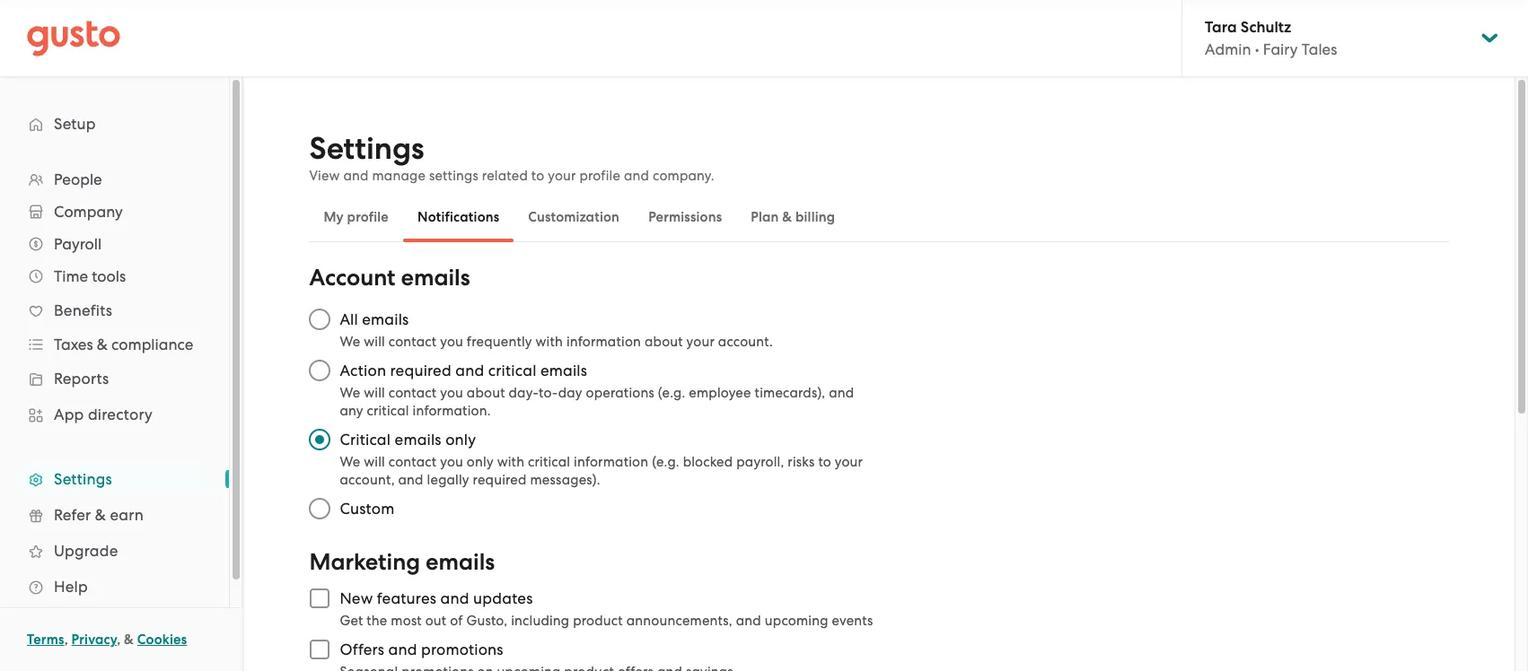 Task type: locate. For each thing, give the bounding box(es) containing it.
0 vertical spatial settings
[[309, 130, 424, 167]]

& for billing
[[783, 209, 792, 225]]

3 you from the top
[[440, 454, 463, 471]]

1 vertical spatial only
[[467, 454, 494, 471]]

about inside we will contact you about day-to-day operations (e.g. employee timecards), and any critical information.
[[467, 385, 505, 401]]

profile inside settings view and manage settings related to your profile and company.
[[580, 168, 621, 184]]

0 horizontal spatial to
[[531, 168, 545, 184]]

critical inside we will contact you only with critical information (e.g. blocked payroll, risks to your account, and legally required messages).
[[528, 454, 571, 471]]

you up 'action required and critical emails'
[[440, 334, 463, 350]]

2 contact from the top
[[389, 385, 437, 401]]

your inside we will contact you only with critical information (e.g. blocked payroll, risks to your account, and legally required messages).
[[835, 454, 863, 471]]

time
[[54, 268, 88, 286]]

& right taxes
[[97, 336, 108, 354]]

the
[[367, 613, 388, 630]]

0 vertical spatial you
[[440, 334, 463, 350]]

2 you from the top
[[440, 385, 463, 401]]

including
[[511, 613, 570, 630]]

features
[[377, 590, 437, 608]]

required
[[390, 362, 452, 380], [473, 472, 527, 489]]

1 , from the left
[[64, 632, 68, 648]]

2 horizontal spatial your
[[835, 454, 863, 471]]

0 vertical spatial to
[[531, 168, 545, 184]]

emails down notifications
[[401, 264, 470, 292]]

,
[[64, 632, 68, 648], [117, 632, 121, 648]]

&
[[783, 209, 792, 225], [97, 336, 108, 354], [95, 507, 106, 524], [124, 632, 134, 648]]

3 will from the top
[[364, 454, 385, 471]]

help
[[54, 578, 88, 596]]

messages).
[[530, 472, 601, 489]]

1 vertical spatial about
[[467, 385, 505, 401]]

to right related
[[531, 168, 545, 184]]

1 you from the top
[[440, 334, 463, 350]]

with for all emails
[[536, 334, 563, 350]]

critical
[[488, 362, 537, 380], [367, 403, 409, 419], [528, 454, 571, 471]]

information up "operations"
[[567, 334, 641, 350]]

and left legally
[[398, 472, 424, 489]]

legally
[[427, 472, 469, 489]]

0 vertical spatial with
[[536, 334, 563, 350]]

1 contact from the top
[[389, 334, 437, 350]]

1 vertical spatial will
[[364, 385, 385, 401]]

contact inside we will contact you only with critical information (e.g. blocked payroll, risks to your account, and legally required messages).
[[389, 454, 437, 471]]

, left privacy
[[64, 632, 68, 648]]

1 vertical spatial your
[[687, 334, 715, 350]]

1 horizontal spatial with
[[536, 334, 563, 350]]

employee
[[689, 385, 751, 401]]

list
[[0, 163, 229, 605]]

privacy
[[71, 632, 117, 648]]

emails for account emails
[[401, 264, 470, 292]]

contact for all
[[389, 334, 437, 350]]

1 horizontal spatial to
[[818, 454, 832, 471]]

day
[[558, 385, 583, 401]]

required right legally
[[473, 472, 527, 489]]

we will contact you frequently with information about your account.
[[340, 334, 773, 350]]

& for compliance
[[97, 336, 108, 354]]

1 vertical spatial required
[[473, 472, 527, 489]]

blocked
[[683, 454, 733, 471]]

permissions
[[649, 209, 722, 225]]

you up legally
[[440, 454, 463, 471]]

we for all
[[340, 334, 360, 350]]

2 vertical spatial you
[[440, 454, 463, 471]]

to right risks
[[818, 454, 832, 471]]

(e.g. left the blocked
[[652, 454, 680, 471]]

& inside button
[[783, 209, 792, 225]]

settings tabs tab list
[[309, 192, 1449, 242]]

will down all emails
[[364, 334, 385, 350]]

1 vertical spatial to
[[818, 454, 832, 471]]

account emails
[[309, 264, 470, 292]]

0 horizontal spatial settings
[[54, 471, 112, 489]]

2 vertical spatial contact
[[389, 454, 437, 471]]

with down day-
[[497, 454, 525, 471]]

emails down information. on the bottom
[[395, 431, 442, 449]]

we will contact you about day-to-day operations (e.g. employee timecards), and any critical information.
[[340, 385, 854, 419]]

we down all
[[340, 334, 360, 350]]

refer
[[54, 507, 91, 524]]

critical up messages).
[[528, 454, 571, 471]]

(e.g. inside we will contact you about day-to-day operations (e.g. employee timecards), and any critical information.
[[658, 385, 686, 401]]

3 contact from the top
[[389, 454, 437, 471]]

all emails
[[340, 311, 409, 329]]

1 vertical spatial you
[[440, 385, 463, 401]]

& inside dropdown button
[[97, 336, 108, 354]]

0 vertical spatial about
[[645, 334, 683, 350]]

action required and critical emails
[[340, 362, 587, 380]]

0 horizontal spatial with
[[497, 454, 525, 471]]

account
[[309, 264, 396, 292]]

only up legally
[[467, 454, 494, 471]]

your right risks
[[835, 454, 863, 471]]

1 vertical spatial with
[[497, 454, 525, 471]]

•
[[1255, 40, 1260, 58]]

timecards),
[[755, 385, 826, 401]]

settings
[[429, 168, 479, 184]]

taxes & compliance
[[54, 336, 193, 354]]

2 vertical spatial critical
[[528, 454, 571, 471]]

permissions button
[[634, 196, 737, 239]]

0 vertical spatial information
[[567, 334, 641, 350]]

0 horizontal spatial your
[[548, 168, 576, 184]]

will inside we will contact you only with critical information (e.g. blocked payroll, risks to your account, and legally required messages).
[[364, 454, 385, 471]]

gusto,
[[466, 613, 508, 630]]

1 horizontal spatial ,
[[117, 632, 121, 648]]

0 horizontal spatial profile
[[347, 209, 389, 225]]

customization button
[[514, 196, 634, 239]]

terms link
[[27, 632, 64, 648]]

0 vertical spatial your
[[548, 168, 576, 184]]

0 vertical spatial required
[[390, 362, 452, 380]]

to inside settings view and manage settings related to your profile and company.
[[531, 168, 545, 184]]

with inside we will contact you only with critical information (e.g. blocked payroll, risks to your account, and legally required messages).
[[497, 454, 525, 471]]

settings up the manage
[[309, 130, 424, 167]]

0 vertical spatial only
[[446, 431, 476, 449]]

2 will from the top
[[364, 385, 385, 401]]

0 horizontal spatial required
[[390, 362, 452, 380]]

& right the plan
[[783, 209, 792, 225]]

required up information. on the bottom
[[390, 362, 452, 380]]

1 vertical spatial critical
[[367, 403, 409, 419]]

critical emails only
[[340, 431, 476, 449]]

contact down critical emails only
[[389, 454, 437, 471]]

will for all
[[364, 334, 385, 350]]

critical up critical emails only
[[367, 403, 409, 419]]

2 vertical spatial will
[[364, 454, 385, 471]]

1 vertical spatial information
[[574, 454, 649, 471]]

you up information. on the bottom
[[440, 385, 463, 401]]

information
[[567, 334, 641, 350], [574, 454, 649, 471]]

critical up day-
[[488, 362, 537, 380]]

payroll,
[[737, 454, 784, 471]]

updates
[[473, 590, 533, 608]]

your up customization button
[[548, 168, 576, 184]]

about up "operations"
[[645, 334, 683, 350]]

contact up information. on the bottom
[[389, 385, 437, 401]]

1 will from the top
[[364, 334, 385, 350]]

0 vertical spatial will
[[364, 334, 385, 350]]

related
[[482, 168, 528, 184]]

(e.g. left employee
[[658, 385, 686, 401]]

benefits link
[[18, 295, 211, 327]]

time tools
[[54, 268, 126, 286]]

Critical emails only radio
[[300, 420, 340, 460]]

, left cookies button
[[117, 632, 121, 648]]

settings inside gusto navigation element
[[54, 471, 112, 489]]

settings for settings
[[54, 471, 112, 489]]

your left account.
[[687, 334, 715, 350]]

will for critical
[[364, 454, 385, 471]]

notifications button
[[403, 196, 514, 239]]

Action required and critical emails radio
[[300, 351, 340, 391]]

1 vertical spatial settings
[[54, 471, 112, 489]]

and up the of
[[441, 590, 469, 608]]

required inside we will contact you only with critical information (e.g. blocked payroll, risks to your account, and legally required messages).
[[473, 472, 527, 489]]

Offers and promotions checkbox
[[300, 630, 340, 670]]

1 we from the top
[[340, 334, 360, 350]]

1 horizontal spatial profile
[[580, 168, 621, 184]]

earn
[[110, 507, 144, 524]]

information up messages).
[[574, 454, 649, 471]]

0 vertical spatial (e.g.
[[658, 385, 686, 401]]

0 vertical spatial contact
[[389, 334, 437, 350]]

get the most out of gusto, including product announcements, and upcoming events
[[340, 613, 873, 630]]

2 we from the top
[[340, 385, 360, 401]]

0 horizontal spatial about
[[467, 385, 505, 401]]

announcements,
[[627, 613, 733, 630]]

contact for critical
[[389, 454, 437, 471]]

with right frequently
[[536, 334, 563, 350]]

gusto navigation element
[[0, 77, 229, 634]]

0 vertical spatial we
[[340, 334, 360, 350]]

1 vertical spatial we
[[340, 385, 360, 401]]

(e.g. inside we will contact you only with critical information (e.g. blocked payroll, risks to your account, and legally required messages).
[[652, 454, 680, 471]]

risks
[[788, 454, 815, 471]]

about down 'action required and critical emails'
[[467, 385, 505, 401]]

company.
[[653, 168, 715, 184]]

will down action
[[364, 385, 385, 401]]

app
[[54, 406, 84, 424]]

with for critical emails only
[[497, 454, 525, 471]]

new
[[340, 590, 373, 608]]

1 horizontal spatial required
[[473, 472, 527, 489]]

1 horizontal spatial about
[[645, 334, 683, 350]]

0 horizontal spatial ,
[[64, 632, 68, 648]]

marketing
[[309, 549, 420, 577]]

we inside we will contact you about day-to-day operations (e.g. employee timecards), and any critical information.
[[340, 385, 360, 401]]

you inside we will contact you only with critical information (e.g. blocked payroll, risks to your account, and legally required messages).
[[440, 454, 463, 471]]

contact
[[389, 334, 437, 350], [389, 385, 437, 401], [389, 454, 437, 471]]

1 horizontal spatial settings
[[309, 130, 424, 167]]

profile right my
[[347, 209, 389, 225]]

plan & billing
[[751, 209, 835, 225]]

new features and updates
[[340, 590, 533, 608]]

only
[[446, 431, 476, 449], [467, 454, 494, 471]]

we inside we will contact you only with critical information (e.g. blocked payroll, risks to your account, and legally required messages).
[[340, 454, 360, 471]]

and
[[343, 168, 369, 184], [624, 168, 649, 184], [456, 362, 484, 380], [829, 385, 854, 401], [398, 472, 424, 489], [441, 590, 469, 608], [736, 613, 761, 630], [388, 641, 417, 659]]

& left earn
[[95, 507, 106, 524]]

cookies
[[137, 632, 187, 648]]

contact inside we will contact you about day-to-day operations (e.g. employee timecards), and any critical information.
[[389, 385, 437, 401]]

2 vertical spatial your
[[835, 454, 863, 471]]

0 vertical spatial profile
[[580, 168, 621, 184]]

tales
[[1302, 40, 1338, 58]]

1 vertical spatial contact
[[389, 385, 437, 401]]

upgrade link
[[18, 535, 211, 568]]

3 we from the top
[[340, 454, 360, 471]]

contact down all emails
[[389, 334, 437, 350]]

will for action
[[364, 385, 385, 401]]

1 vertical spatial profile
[[347, 209, 389, 225]]

emails for critical emails only
[[395, 431, 442, 449]]

all
[[340, 311, 358, 329]]

out
[[425, 613, 447, 630]]

we up any
[[340, 385, 360, 401]]

we up account,
[[340, 454, 360, 471]]

profile up 'customization'
[[580, 168, 621, 184]]

will inside we will contact you about day-to-day operations (e.g. employee timecards), and any critical information.
[[364, 385, 385, 401]]

settings up refer
[[54, 471, 112, 489]]

emails up new features and updates
[[426, 549, 495, 577]]

you
[[440, 334, 463, 350], [440, 385, 463, 401], [440, 454, 463, 471]]

about
[[645, 334, 683, 350], [467, 385, 505, 401]]

you inside we will contact you about day-to-day operations (e.g. employee timecards), and any critical information.
[[440, 385, 463, 401]]

2 vertical spatial we
[[340, 454, 360, 471]]

1 vertical spatial (e.g.
[[652, 454, 680, 471]]

only down information. on the bottom
[[446, 431, 476, 449]]

schultz
[[1241, 18, 1292, 37]]

emails right all
[[362, 311, 409, 329]]

will up account,
[[364, 454, 385, 471]]

time tools button
[[18, 260, 211, 293]]

(e.g.
[[658, 385, 686, 401], [652, 454, 680, 471]]

your
[[548, 168, 576, 184], [687, 334, 715, 350], [835, 454, 863, 471]]

settings inside settings view and manage settings related to your profile and company.
[[309, 130, 424, 167]]

and right timecards),
[[829, 385, 854, 401]]



Task type: vqa. For each thing, say whether or not it's contained in the screenshot.
The "Download Checklist"
no



Task type: describe. For each thing, give the bounding box(es) containing it.
account.
[[718, 334, 773, 350]]

0 vertical spatial critical
[[488, 362, 537, 380]]

promotions
[[421, 641, 504, 659]]

information.
[[413, 403, 491, 419]]

frequently
[[467, 334, 532, 350]]

reports
[[54, 370, 109, 388]]

setup link
[[18, 108, 211, 140]]

and inside we will contact you only with critical information (e.g. blocked payroll, risks to your account, and legally required messages).
[[398, 472, 424, 489]]

All emails radio
[[300, 300, 340, 339]]

terms , privacy , & cookies
[[27, 632, 187, 648]]

tools
[[92, 268, 126, 286]]

and down "most" at the left of the page
[[388, 641, 417, 659]]

offers
[[340, 641, 385, 659]]

my
[[324, 209, 344, 225]]

payroll
[[54, 235, 102, 253]]

refer & earn
[[54, 507, 144, 524]]

settings for settings view and manage settings related to your profile and company.
[[309, 130, 424, 167]]

upgrade
[[54, 542, 118, 560]]

company button
[[18, 196, 211, 228]]

we will contact you only with critical information (e.g. blocked payroll, risks to your account, and legally required messages).
[[340, 454, 863, 489]]

critical inside we will contact you about day-to-day operations (e.g. employee timecards), and any critical information.
[[367, 403, 409, 419]]

account,
[[340, 472, 395, 489]]

app directory link
[[18, 399, 211, 431]]

list containing people
[[0, 163, 229, 605]]

any
[[340, 403, 363, 419]]

you for only
[[440, 454, 463, 471]]

only inside we will contact you only with critical information (e.g. blocked payroll, risks to your account, and legally required messages).
[[467, 454, 494, 471]]

plan & billing button
[[737, 196, 850, 239]]

fairy
[[1263, 40, 1298, 58]]

admin
[[1205, 40, 1252, 58]]

Custom radio
[[300, 489, 340, 529]]

tara
[[1205, 18, 1237, 37]]

customization
[[528, 209, 620, 225]]

day-
[[509, 385, 539, 401]]

we for critical
[[340, 454, 360, 471]]

your inside settings view and manage settings related to your profile and company.
[[548, 168, 576, 184]]

2 , from the left
[[117, 632, 121, 648]]

people
[[54, 171, 102, 189]]

emails for marketing emails
[[426, 549, 495, 577]]

reports link
[[18, 363, 211, 395]]

app directory
[[54, 406, 153, 424]]

upcoming
[[765, 613, 829, 630]]

& for earn
[[95, 507, 106, 524]]

of
[[450, 613, 463, 630]]

custom
[[340, 500, 395, 518]]

setup
[[54, 115, 96, 133]]

events
[[832, 613, 873, 630]]

we for action
[[340, 385, 360, 401]]

and right view
[[343, 168, 369, 184]]

manage
[[372, 168, 426, 184]]

settings link
[[18, 463, 211, 496]]

people button
[[18, 163, 211, 196]]

offers and promotions
[[340, 641, 504, 659]]

tara schultz admin • fairy tales
[[1205, 18, 1338, 58]]

taxes & compliance button
[[18, 329, 211, 361]]

to inside we will contact you only with critical information (e.g. blocked payroll, risks to your account, and legally required messages).
[[818, 454, 832, 471]]

& left cookies at bottom left
[[124, 632, 134, 648]]

you for and
[[440, 385, 463, 401]]

action
[[340, 362, 386, 380]]

and inside we will contact you about day-to-day operations (e.g. employee timecards), and any critical information.
[[829, 385, 854, 401]]

and down frequently
[[456, 362, 484, 380]]

directory
[[88, 406, 153, 424]]

information inside we will contact you only with critical information (e.g. blocked payroll, risks to your account, and legally required messages).
[[574, 454, 649, 471]]

cookies button
[[137, 630, 187, 651]]

emails for all emails
[[362, 311, 409, 329]]

contact for action
[[389, 385, 437, 401]]

view
[[309, 168, 340, 184]]

operations
[[586, 385, 655, 401]]

benefits
[[54, 302, 112, 320]]

home image
[[27, 20, 120, 56]]

billing
[[796, 209, 835, 225]]

most
[[391, 613, 422, 630]]

payroll button
[[18, 228, 211, 260]]

my profile button
[[309, 196, 403, 239]]

product
[[573, 613, 623, 630]]

emails up day
[[541, 362, 587, 380]]

1 horizontal spatial your
[[687, 334, 715, 350]]

refer & earn link
[[18, 499, 211, 532]]

my profile
[[324, 209, 389, 225]]

terms
[[27, 632, 64, 648]]

profile inside button
[[347, 209, 389, 225]]

critical
[[340, 431, 391, 449]]

privacy link
[[71, 632, 117, 648]]

get
[[340, 613, 363, 630]]

plan
[[751, 209, 779, 225]]

settings view and manage settings related to your profile and company.
[[309, 130, 715, 184]]

marketing emails
[[309, 549, 495, 577]]

and left company.
[[624, 168, 649, 184]]

taxes
[[54, 336, 93, 354]]

and left upcoming
[[736, 613, 761, 630]]

New features and updates checkbox
[[300, 579, 340, 619]]

notifications
[[418, 209, 500, 225]]



